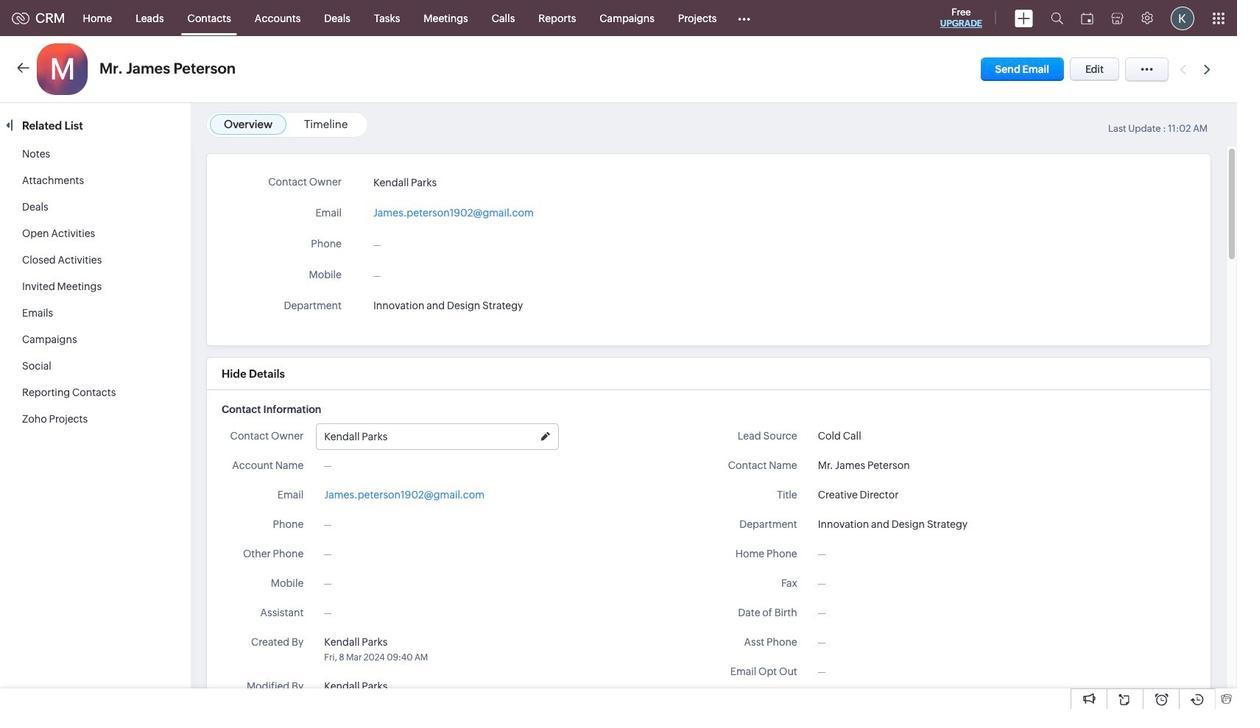 Task type: describe. For each thing, give the bounding box(es) containing it.
next record image
[[1204, 64, 1214, 74]]

previous record image
[[1180, 64, 1187, 74]]

search image
[[1051, 12, 1064, 24]]

create menu image
[[1015, 9, 1033, 27]]

create menu element
[[1006, 0, 1042, 36]]

profile image
[[1171, 6, 1195, 30]]



Task type: vqa. For each thing, say whether or not it's contained in the screenshot.
Create Menu Element
yes



Task type: locate. For each thing, give the bounding box(es) containing it.
profile element
[[1162, 0, 1204, 36]]

Other Modules field
[[729, 6, 760, 30]]

calendar image
[[1081, 12, 1094, 24]]

search element
[[1042, 0, 1072, 36]]

logo image
[[12, 12, 29, 24]]



